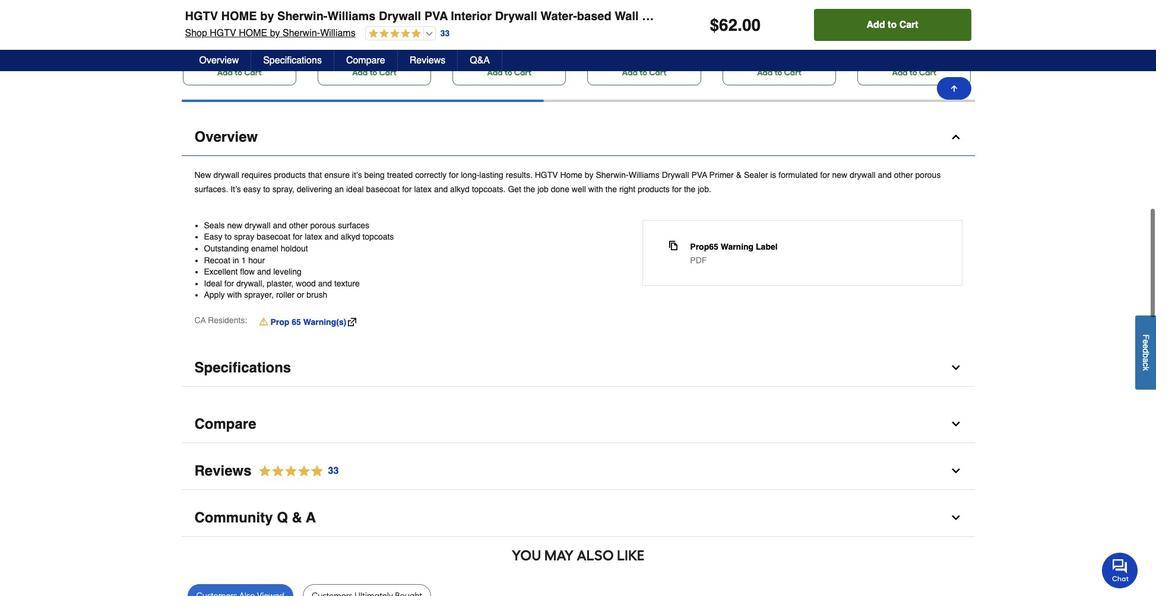 Task type: vqa. For each thing, say whether or not it's contained in the screenshot.
new in the New drywall requires products that ensure it's being treated correctly for long-lasting results. HGTV Home by Sherwin-Williams Drywall PVA Primer & Sealer is formulated for new drywall and other porous surfaces. It's easy to spray, delivering an ideal basecoat for latex and alkyd topcoats. Get the job done well with the right products for the job.
yes



Task type: locate. For each thing, give the bounding box(es) containing it.
for down the excellent
[[224, 279, 234, 289]]

warning(s)
[[303, 318, 346, 327]]

to
[[888, 20, 897, 30], [235, 68, 242, 78], [370, 68, 377, 78], [505, 68, 512, 78], [640, 68, 647, 78], [775, 68, 783, 78], [910, 68, 918, 78], [263, 185, 270, 194], [225, 232, 232, 242]]

latex down correctly
[[414, 185, 432, 194]]

add to cart link for interior
[[588, 59, 701, 85]]

tray
[[787, 28, 804, 38]]

basecoat down being
[[366, 185, 400, 194]]

1
[[358, 16, 361, 26], [241, 256, 246, 265]]

ft down the intex
[[328, 28, 334, 38]]

0 vertical spatial with
[[589, 185, 603, 194]]

other
[[894, 170, 913, 180], [289, 221, 308, 230]]

reusable
[[932, 16, 966, 26]]

overview down woven
[[199, 55, 239, 66]]

other inside seals new drywall and other porous surfaces easy to spray basecoat for latex and alkyd topcoats outstanding enamel holdout recoat in 1 hour excellent flow and leveling ideal for drywall, plaster, wood and texture apply with sprayer, roller or brush
[[289, 221, 308, 230]]

hgtv down whitedove/xl
[[210, 28, 236, 39]]

$ 62 . 00
[[710, 15, 761, 34]]

x
[[805, 16, 809, 26], [336, 28, 340, 38], [535, 28, 539, 38]]

hgtv up job
[[535, 170, 558, 180]]

3 add to cart link from the left
[[453, 59, 566, 85]]

add down disposable
[[757, 68, 773, 78]]

paint down whitedove/xl
[[240, 28, 259, 38]]

to inside seals new drywall and other porous surfaces easy to spray basecoat for latex and alkyd topcoats outstanding enamel holdout recoat in 1 hour excellent flow and leveling ideal for drywall, plaster, wood and texture apply with sprayer, roller or brush
[[225, 232, 232, 242]]

shop
[[185, 28, 207, 39]]

12-
[[318, 28, 328, 38]]

job
[[538, 185, 549, 194]]

1 8- from the left
[[338, 16, 345, 26]]

apply
[[204, 291, 225, 300]]

for left long-
[[449, 170, 459, 180]]

to down 8.75-in x 6.5-in disposable paint tray
[[775, 68, 783, 78]]

0 vertical spatial alkyd
[[450, 185, 470, 194]]

for down treated
[[402, 185, 412, 194]]

.
[[738, 15, 742, 34]]

in right 8.75-
[[824, 16, 831, 26]]

interior up surface
[[451, 10, 492, 23]]

brush)
[[858, 52, 882, 62]]

in up the blend
[[923, 16, 930, 26]]

add down the (1-
[[622, 68, 638, 78]]

1 horizontal spatial latex
[[414, 185, 432, 194]]

0 vertical spatial chevron down image
[[950, 362, 962, 374]]

2 add to cart link from the left
[[318, 59, 431, 85]]

2 horizontal spatial drywall
[[662, 170, 689, 180]]

x left 60
[[535, 28, 539, 38]]

drywall,
[[236, 279, 265, 289]]

porous
[[916, 170, 941, 180], [310, 221, 336, 230]]

0 vertical spatial gallon)
[[765, 10, 806, 23]]

1 horizontal spatial pva
[[692, 170, 707, 180]]

gallon) up the tray
[[765, 10, 806, 23]]

1 inside seals new drywall and other porous surfaces easy to spray basecoat for latex and alkyd topcoats outstanding enamel holdout recoat in 1 hour excellent flow and leveling ideal for drywall, plaster, wood and texture apply with sprayer, roller or brush
[[241, 256, 246, 265]]

chevron down image for reviews
[[950, 466, 962, 478]]

alkyd inside new drywall requires products that ensure it's being treated correctly for long-lasting results. hgtv home by sherwin-williams drywall pva primer & sealer is formulated for new drywall and other porous surfaces. it's easy to spray, delivering an ideal basecoat for latex and alkyd topcoats. get the job done well with the right products for the job.
[[450, 185, 470, 194]]

cart for original multi- surface 6-pack 1.41-in x 60 yard(s) painters tape
[[514, 68, 532, 78]]

6 list item from the left
[[858, 0, 974, 85]]

prop 65 warning(s) link
[[259, 317, 357, 328]]

to up brush
[[888, 20, 897, 30]]

sprayer,
[[244, 291, 274, 300]]

5 list item from the left
[[723, 0, 839, 85]]

by up roller
[[260, 10, 274, 23]]

1 up flow at the top left
[[241, 256, 246, 265]]

primer
[[709, 10, 747, 23], [588, 40, 612, 50], [710, 170, 734, 180]]

2 horizontal spatial x
[[805, 16, 809, 26]]

1 horizontal spatial interior
[[643, 28, 669, 38]]

the
[[524, 185, 535, 194], [606, 185, 617, 194], [684, 185, 696, 194]]

1 vertical spatial gallon)
[[623, 40, 650, 50]]

1 horizontal spatial compare
[[346, 55, 385, 66]]

0 horizontal spatial reviews
[[195, 463, 252, 480]]

community q & a
[[195, 510, 316, 527]]

1 add to cart link from the left
[[183, 59, 296, 85]]

sealer
[[744, 170, 768, 180]]

chevron down image inside specifications button
[[950, 362, 962, 374]]

4 list item from the left
[[588, 0, 704, 85]]

0 horizontal spatial with
[[227, 291, 242, 300]]

disposable
[[723, 28, 764, 38]]

1 6- from the left
[[183, 28, 190, 38]]

purdy for whitedove/xl premium 6-piece woven paint roller kit
[[183, 16, 205, 26]]

1 vertical spatial 33
[[328, 466, 339, 477]]

to down reserve eggshell base tintable latex interior paint + primer (1-gallon)
[[640, 68, 647, 78]]

1 purdy from the left
[[183, 16, 205, 26]]

sherwin- inside new drywall requires products that ensure it's being treated correctly for long-lasting results. hgtv home by sherwin-williams drywall pva primer & sealer is formulated for new drywall and other porous surfaces. it's easy to spray, delivering an ideal basecoat for latex and alkyd topcoats. get the job done well with the right products for the job.
[[596, 170, 629, 180]]

or
[[297, 291, 304, 300]]

1 horizontal spatial purdy
[[858, 16, 880, 26]]

primer inside new drywall requires products that ensure it's being treated correctly for long-lasting results. hgtv home by sherwin-williams drywall pva primer & sealer is formulated for new drywall and other porous surfaces. it's easy to spray, delivering an ideal basecoat for latex and alkyd topcoats. get the job done well with the right products for the job.
[[710, 170, 734, 180]]

f
[[1142, 335, 1151, 340]]

reviews inside button
[[410, 55, 446, 66]]

62
[[719, 15, 738, 34]]

with down drywall,
[[227, 291, 242, 300]]

primer inside reserve eggshell base tintable latex interior paint + primer (1-gallon)
[[588, 40, 612, 50]]

0 vertical spatial by
[[260, 10, 274, 23]]

2 vertical spatial by
[[585, 170, 594, 180]]

0 vertical spatial 1
[[358, 16, 361, 26]]

0 horizontal spatial new
[[227, 221, 242, 230]]

add to cart down '(general'
[[892, 68, 937, 78]]

add to cart down the (1-
[[622, 68, 667, 78]]

chevron down image inside community q & a "button"
[[950, 513, 962, 524]]

hgtv inside new drywall requires products that ensure it's being treated correctly for long-lasting results. hgtv home by sherwin-williams drywall pva primer & sealer is formulated for new drywall and other porous surfaces. it's easy to spray, delivering an ideal basecoat for latex and alkyd topcoats. get the job done well with the right products for the job.
[[535, 170, 558, 180]]

0 vertical spatial pva
[[425, 10, 448, 23]]

0 vertical spatial interior
[[451, 10, 492, 23]]

2 oz from the left
[[414, 16, 425, 26]]

gallon) down latex
[[623, 40, 650, 50]]

new
[[832, 170, 848, 180], [227, 221, 242, 230]]

1 vertical spatial specifications
[[195, 360, 291, 377]]

paint down 8.75-
[[766, 28, 785, 38]]

0 horizontal spatial x
[[336, 28, 340, 38]]

8-oz 1 mil canvas 8-oz 12-ft x 15-ft drop cloth
[[318, 16, 425, 38]]

0 horizontal spatial the
[[524, 185, 535, 194]]

the left job.
[[684, 185, 696, 194]]

add inside button
[[867, 20, 885, 30]]

in down outstanding
[[233, 256, 239, 265]]

ca
[[195, 316, 206, 325]]

chevron up image
[[950, 131, 962, 143]]

x left "6.5-"
[[805, 16, 809, 26]]

pack
[[491, 28, 509, 38]]

paint inside clearcut 2-in reusable nylon- polyester blend angle paint brush (general purpose brush)
[[858, 40, 877, 50]]

60
[[541, 28, 550, 38]]

for left job.
[[672, 185, 682, 194]]

by inside new drywall requires products that ensure it's being treated correctly for long-lasting results. hgtv home by sherwin-williams drywall pva primer & sealer is formulated for new drywall and other porous surfaces. it's easy to spray, delivering an ideal basecoat for latex and alkyd topcoats. get the job done well with the right products for the job.
[[585, 170, 594, 180]]

specifications down residents:
[[195, 360, 291, 377]]

4.8 stars image up q
[[252, 464, 339, 480]]

list item
[[183, 0, 299, 85], [318, 0, 434, 85], [453, 0, 569, 85], [588, 0, 704, 85], [723, 0, 839, 85], [858, 0, 974, 85]]

(1-
[[614, 40, 623, 50]]

x left 15-
[[336, 28, 340, 38]]

1 vertical spatial basecoat
[[257, 232, 290, 242]]

add to cart for whitedove/xl premium 6-piece woven paint roller kit
[[217, 68, 262, 78]]

0 vertical spatial hgtv
[[185, 10, 218, 23]]

overview button down woven
[[187, 50, 251, 71]]

0 vertical spatial chevron down image
[[950, 419, 962, 431]]

1 vertical spatial reviews
[[195, 463, 252, 480]]

6 add to cart link from the left
[[858, 59, 971, 85]]

by up well
[[585, 170, 594, 180]]

1 horizontal spatial the
[[606, 185, 617, 194]]

pva inside new drywall requires products that ensure it's being treated correctly for long-lasting results. hgtv home by sherwin-williams drywall pva primer & sealer is formulated for new drywall and other porous surfaces. it's easy to spray, delivering an ideal basecoat for latex and alkyd topcoats. get the job done well with the right products for the job.
[[692, 170, 707, 180]]

a
[[306, 510, 316, 527]]

community q & a button
[[181, 500, 975, 538]]

add to cart link for paint
[[183, 59, 296, 85]]

the left job
[[524, 185, 535, 194]]

1 vertical spatial hgtv
[[210, 28, 236, 39]]

1 horizontal spatial reviews
[[410, 55, 446, 66]]

1 vertical spatial with
[[227, 291, 242, 300]]

alkyd
[[450, 185, 470, 194], [341, 232, 360, 242]]

paint left the +
[[671, 28, 691, 38]]

add to cart
[[867, 20, 919, 30], [217, 68, 262, 78], [352, 68, 397, 78], [487, 68, 532, 78], [622, 68, 667, 78], [757, 68, 802, 78], [892, 68, 937, 78]]

ft
[[328, 28, 334, 38], [352, 28, 358, 38]]

cart for whitedove/xl premium 6-piece woven paint roller kit
[[244, 68, 262, 78]]

1 horizontal spatial ft
[[352, 28, 358, 38]]

2 chevron down image from the top
[[950, 466, 962, 478]]

to right easy
[[263, 185, 270, 194]]

add down brush
[[892, 68, 908, 78]]

to for 8-oz 1 mil canvas 8-oz 12-ft x 15-ft drop cloth
[[370, 68, 377, 78]]

1 horizontal spatial 1
[[358, 16, 361, 26]]

1 horizontal spatial 4.8 stars image
[[366, 29, 421, 40]]

hgtv up the piece on the left top of page
[[185, 10, 218, 23]]

1 vertical spatial new
[[227, 221, 242, 230]]

gallon) inside reserve eggshell base tintable latex interior paint + primer (1-gallon)
[[623, 40, 650, 50]]

0 horizontal spatial &
[[292, 510, 302, 527]]

4.8 stars image down canvas
[[366, 29, 421, 40]]

pva left scotchblue
[[425, 10, 448, 23]]

e up b
[[1142, 345, 1151, 349]]

brush
[[879, 40, 900, 50]]

0 horizontal spatial other
[[289, 221, 308, 230]]

list item containing valspar
[[588, 0, 704, 85]]

chevron down image
[[950, 419, 962, 431], [950, 466, 962, 478]]

add to cart link for polyester
[[858, 59, 971, 85]]

& left sealer
[[736, 170, 742, 180]]

1 horizontal spatial basecoat
[[366, 185, 400, 194]]

ideal
[[204, 279, 222, 289]]

3 list item from the left
[[453, 0, 569, 85]]

specifications down kit
[[263, 55, 322, 66]]

2 horizontal spatial the
[[684, 185, 696, 194]]

oz
[[345, 16, 356, 26], [414, 16, 425, 26]]

latex inside new drywall requires products that ensure it's being treated correctly for long-lasting results. hgtv home by sherwin-williams drywall pva primer & sealer is formulated for new drywall and other porous surfaces. it's easy to spray, delivering an ideal basecoat for latex and alkyd topcoats. get the job done well with the right products for the job.
[[414, 185, 432, 194]]

drywall
[[379, 10, 421, 23], [495, 10, 537, 23], [662, 170, 689, 180]]

interior down eggshell
[[643, 28, 669, 38]]

0 horizontal spatial 1
[[241, 256, 246, 265]]

1 chevron down image from the top
[[950, 419, 962, 431]]

0 vertical spatial home
[[221, 10, 257, 23]]

2 vertical spatial hgtv
[[535, 170, 558, 180]]

1 vertical spatial latex
[[305, 232, 322, 242]]

porous inside new drywall requires products that ensure it's being treated correctly for long-lasting results. hgtv home by sherwin-williams drywall pva primer & sealer is formulated for new drywall and other porous surfaces. it's easy to spray, delivering an ideal basecoat for latex and alkyd topcoats. get the job done well with the right products for the job.
[[916, 170, 941, 180]]

2 e from the top
[[1142, 345, 1151, 349]]

0 vertical spatial reviews
[[410, 55, 446, 66]]

1 vertical spatial home
[[239, 28, 267, 39]]

0 horizontal spatial 8-
[[338, 16, 345, 26]]

list item containing scotchblue
[[453, 0, 569, 85]]

add to cart link down the tray
[[723, 59, 836, 85]]

sherwin- up kit
[[277, 10, 328, 23]]

6-
[[183, 28, 190, 38], [484, 28, 491, 38]]

add for 8.75-in x 6.5-in disposable paint tray
[[757, 68, 773, 78]]

k
[[1142, 367, 1151, 372]]

cart
[[900, 20, 919, 30], [244, 68, 262, 78], [379, 68, 397, 78], [514, 68, 532, 78], [649, 68, 667, 78], [784, 68, 802, 78], [919, 68, 937, 78]]

0 horizontal spatial alkyd
[[341, 232, 360, 242]]

add to cart link down the (1-
[[588, 59, 701, 85]]

drywall
[[213, 170, 239, 180], [850, 170, 876, 180], [245, 221, 271, 230]]

document image
[[669, 241, 679, 251]]

canvas
[[376, 16, 405, 26]]

overview button up the home
[[181, 119, 975, 156]]

with
[[589, 185, 603, 194], [227, 291, 242, 300]]

by down premium in the left of the page
[[270, 28, 280, 39]]

drywall inside seals new drywall and other porous surfaces easy to spray basecoat for latex and alkyd topcoats outstanding enamel holdout recoat in 1 hour excellent flow and leveling ideal for drywall, plaster, wood and texture apply with sprayer, roller or brush
[[245, 221, 271, 230]]

1 vertical spatial 4.8 stars image
[[252, 464, 339, 480]]

e up the d
[[1142, 340, 1151, 345]]

0 horizontal spatial latex
[[305, 232, 322, 242]]

lasting
[[480, 170, 504, 180]]

sherwin- down premium in the left of the page
[[283, 28, 320, 39]]

5 add to cart link from the left
[[723, 59, 836, 85]]

b
[[1142, 354, 1151, 359]]

1 horizontal spatial gallon)
[[765, 10, 806, 23]]

1 horizontal spatial oz
[[414, 16, 425, 26]]

gallon)
[[765, 10, 806, 23], [623, 40, 650, 50]]

1 left mil
[[358, 16, 361, 26]]

to up outstanding
[[225, 232, 232, 242]]

paint inside whitedove/xl premium 6-piece woven paint roller kit
[[240, 28, 259, 38]]

kit
[[284, 28, 293, 38]]

correctly
[[415, 170, 447, 180]]

65
[[292, 318, 301, 327]]

add to cart link for disposable
[[723, 59, 836, 85]]

warning image
[[259, 317, 268, 327]]

new up spray
[[227, 221, 242, 230]]

overview up new
[[195, 129, 258, 145]]

0 horizontal spatial drywall
[[213, 170, 239, 180]]

& left the a
[[292, 510, 302, 527]]

1 vertical spatial chevron down image
[[950, 513, 962, 524]]

in inside original multi- surface 6-pack 1.41-in x 60 yard(s) painters tape
[[526, 28, 533, 38]]

1 vertical spatial alkyd
[[341, 232, 360, 242]]

1 chevron down image from the top
[[950, 362, 962, 374]]

latex up holdout
[[305, 232, 322, 242]]

alkyd down long-
[[450, 185, 470, 194]]

1 horizontal spatial drywall
[[245, 221, 271, 230]]

cart for clearcut 2-in reusable nylon- polyester blend angle paint brush (general purpose brush)
[[919, 68, 937, 78]]

williams down the intex
[[320, 28, 356, 39]]

0 horizontal spatial gallon)
[[623, 40, 650, 50]]

alkyd down surfaces
[[341, 232, 360, 242]]

paint up brush)
[[858, 40, 877, 50]]

0 horizontal spatial 4.8 stars image
[[252, 464, 339, 480]]

add to cart down tape
[[487, 68, 532, 78]]

0 horizontal spatial interior
[[451, 10, 492, 23]]

to for clearcut 2-in reusable nylon- polyester blend angle paint brush (general purpose brush)
[[910, 68, 918, 78]]

add up brush
[[867, 20, 885, 30]]

being
[[364, 170, 385, 180]]

chevron down image
[[950, 362, 962, 374], [950, 513, 962, 524]]

2 ft from the left
[[352, 28, 358, 38]]

1 vertical spatial primer
[[588, 40, 612, 50]]

purdy up shop
[[183, 16, 205, 26]]

to down drop
[[370, 68, 377, 78]]

williams
[[328, 10, 376, 23], [320, 28, 356, 39], [629, 170, 660, 180]]

to for 8.75-in x 6.5-in disposable paint tray
[[775, 68, 783, 78]]

0 vertical spatial porous
[[916, 170, 941, 180]]

to for original multi- surface 6-pack 1.41-in x 60 yard(s) painters tape
[[505, 68, 512, 78]]

0 vertical spatial products
[[274, 170, 306, 180]]

1 horizontal spatial other
[[894, 170, 913, 180]]

add
[[867, 20, 885, 30], [217, 68, 233, 78], [352, 68, 368, 78], [487, 68, 503, 78], [622, 68, 638, 78], [757, 68, 773, 78], [892, 68, 908, 78]]

0 horizontal spatial basecoat
[[257, 232, 290, 242]]

angle
[[943, 28, 965, 38]]

arrow up image
[[949, 84, 959, 93]]

pva up job.
[[692, 170, 707, 180]]

&
[[736, 170, 742, 180], [292, 510, 302, 527]]

1 horizontal spatial 6-
[[484, 28, 491, 38]]

add to cart down drop
[[352, 68, 397, 78]]

sherwin- up right
[[596, 170, 629, 180]]

2 vertical spatial williams
[[629, 170, 660, 180]]

1 vertical spatial by
[[270, 28, 280, 39]]

specifications for the bottom specifications button
[[195, 360, 291, 377]]

add to cart link down '(general'
[[858, 59, 971, 85]]

0 horizontal spatial products
[[274, 170, 306, 180]]

2 vertical spatial primer
[[710, 170, 734, 180]]

home up woven
[[221, 10, 257, 23]]

0 vertical spatial 4.8 stars image
[[366, 29, 421, 40]]

x inside original multi- surface 6-pack 1.41-in x 60 yard(s) painters tape
[[535, 28, 539, 38]]

1 horizontal spatial products
[[638, 185, 670, 194]]

add to cart up brush
[[867, 20, 919, 30]]

with inside new drywall requires products that ensure it's being treated correctly for long-lasting results. hgtv home by sherwin-williams drywall pva primer & sealer is formulated for new drywall and other porous surfaces. it's easy to spray, delivering an ideal basecoat for latex and alkyd topcoats. get the job done well with the right products for the job.
[[589, 185, 603, 194]]

2 8- from the left
[[407, 16, 414, 26]]

2 6- from the left
[[484, 28, 491, 38]]

2 list item from the left
[[318, 0, 434, 85]]

0 vertical spatial overview
[[199, 55, 239, 66]]

0 vertical spatial other
[[894, 170, 913, 180]]

1 horizontal spatial new
[[832, 170, 848, 180]]

with inside seals new drywall and other porous surfaces easy to spray basecoat for latex and alkyd topcoats outstanding enamel holdout recoat in 1 hour excellent flow and leveling ideal for drywall, plaster, wood and texture apply with sprayer, roller or brush
[[227, 291, 242, 300]]

8- right canvas
[[407, 16, 414, 26]]

1 vertical spatial 1
[[241, 256, 246, 265]]

home down whitedove/xl
[[239, 28, 267, 39]]

add down drop
[[352, 68, 368, 78]]

paint inside 8.75-in x 6.5-in disposable paint tray
[[766, 28, 785, 38]]

texture
[[334, 279, 360, 289]]

latex
[[414, 185, 432, 194], [305, 232, 322, 242]]

2 purdy from the left
[[858, 16, 880, 26]]

warning
[[721, 242, 754, 252]]

products up spray,
[[274, 170, 306, 180]]

williams up right
[[629, 170, 660, 180]]

chevron down image inside compare button
[[950, 419, 962, 431]]

add to cart link down tape
[[453, 59, 566, 85]]

ceiling
[[667, 10, 706, 23]]

add to cart link
[[183, 59, 296, 85], [318, 59, 431, 85], [453, 59, 566, 85], [588, 59, 701, 85], [723, 59, 836, 85], [858, 59, 971, 85]]

d
[[1142, 349, 1151, 354]]

4 add to cart link from the left
[[588, 59, 701, 85]]

cart for 8-oz 1 mil canvas 8-oz 12-ft x 15-ft drop cloth
[[379, 68, 397, 78]]

6- inside original multi- surface 6-pack 1.41-in x 60 yard(s) painters tape
[[484, 28, 491, 38]]

8- up 15-
[[338, 16, 345, 26]]

1 horizontal spatial 8-
[[407, 16, 414, 26]]

in up tape
[[526, 28, 533, 38]]

it's
[[352, 170, 362, 180]]

4.8 stars image
[[366, 29, 421, 40], [252, 464, 339, 480]]

1 horizontal spatial porous
[[916, 170, 941, 180]]

add to cart link down drop
[[318, 59, 431, 85]]

to down '(general'
[[910, 68, 918, 78]]

that
[[308, 170, 322, 180]]

alkyd inside seals new drywall and other porous surfaces easy to spray basecoat for latex and alkyd topcoats outstanding enamel holdout recoat in 1 hour excellent flow and leveling ideal for drywall, plaster, wood and texture apply with sprayer, roller or brush
[[341, 232, 360, 242]]

0 horizontal spatial ft
[[328, 28, 334, 38]]

with right well
[[589, 185, 603, 194]]

to for reserve eggshell base tintable latex interior paint + primer (1-gallon)
[[640, 68, 647, 78]]

add down q&a
[[487, 68, 503, 78]]

base
[[683, 16, 702, 26]]

6- inside whitedove/xl premium 6-piece woven paint roller kit
[[183, 28, 190, 38]]

0 horizontal spatial purdy
[[183, 16, 205, 26]]

like
[[617, 548, 645, 565]]

1 vertical spatial pva
[[692, 170, 707, 180]]

6- left woven
[[183, 28, 190, 38]]

reviews up community
[[195, 463, 252, 480]]

products right right
[[638, 185, 670, 194]]

cart for reserve eggshell base tintable latex interior paint + primer (1-gallon)
[[649, 68, 667, 78]]

2 chevron down image from the top
[[950, 513, 962, 524]]

reviews
[[410, 55, 446, 66], [195, 463, 252, 480]]

list item containing project source
[[723, 0, 839, 85]]

purdy up nylon-
[[858, 16, 880, 26]]

0 horizontal spatial porous
[[310, 221, 336, 230]]

add to cart link down woven
[[183, 59, 296, 85]]

to inside button
[[888, 20, 897, 30]]

basecoat up enamel
[[257, 232, 290, 242]]

water-
[[541, 10, 577, 23]]

oz right canvas
[[414, 16, 425, 26]]

prop65
[[690, 242, 719, 252]]

1 vertical spatial compare
[[195, 416, 256, 433]]

williams up 15-
[[328, 10, 376, 23]]

chevron down image for compare
[[950, 419, 962, 431]]

to inside new drywall requires products that ensure it's being treated correctly for long-lasting results. hgtv home by sherwin-williams drywall pva primer & sealer is formulated for new drywall and other porous surfaces. it's easy to spray, delivering an ideal basecoat for latex and alkyd topcoats. get the job done well with the right products for the job.
[[263, 185, 270, 194]]

to down woven
[[235, 68, 242, 78]]

1 horizontal spatial alkyd
[[450, 185, 470, 194]]

add to cart link for 1.41-
[[453, 59, 566, 85]]

0 vertical spatial compare button
[[334, 50, 398, 71]]

0 vertical spatial basecoat
[[366, 185, 400, 194]]

ft left drop
[[352, 28, 358, 38]]

6- up painters
[[484, 28, 491, 38]]

1 ft from the left
[[328, 28, 334, 38]]

pdf
[[690, 256, 707, 265]]



Task type: describe. For each thing, give the bounding box(es) containing it.
0 vertical spatial primer
[[709, 10, 747, 23]]

get
[[508, 185, 521, 194]]

porous inside seals new drywall and other porous surfaces easy to spray basecoat for latex and alkyd topcoats outstanding enamel holdout recoat in 1 hour excellent flow and leveling ideal for drywall, plaster, wood and texture apply with sprayer, roller or brush
[[310, 221, 336, 230]]

1 vertical spatial overview button
[[181, 119, 975, 156]]

add for clearcut 2-in reusable nylon- polyester blend angle paint brush (general purpose brush)
[[892, 68, 908, 78]]

basecoat inside new drywall requires products that ensure it's being treated correctly for long-lasting results. hgtv home by sherwin-williams drywall pva primer & sealer is formulated for new drywall and other porous surfaces. it's easy to spray, delivering an ideal basecoat for latex and alkyd topcoats. get the job done well with the right products for the job.
[[366, 185, 400, 194]]

easy
[[243, 185, 261, 194]]

list item containing intex
[[318, 0, 434, 85]]

well
[[572, 185, 586, 194]]

f e e d b a c k
[[1142, 335, 1151, 372]]

wood
[[296, 279, 316, 289]]

tape
[[513, 40, 532, 50]]

3 the from the left
[[684, 185, 696, 194]]

0 vertical spatial sherwin-
[[277, 10, 328, 23]]

flow
[[240, 267, 255, 277]]

to for whitedove/xl premium 6-piece woven paint roller kit
[[235, 68, 242, 78]]

long-
[[461, 170, 480, 180]]

0 vertical spatial specifications button
[[251, 50, 334, 71]]

latex inside seals new drywall and other porous surfaces easy to spray basecoat for latex and alkyd topcoats outstanding enamel holdout recoat in 1 hour excellent flow and leveling ideal for drywall, plaster, wood and texture apply with sprayer, roller or brush
[[305, 232, 322, 242]]

2 the from the left
[[606, 185, 617, 194]]

is
[[771, 170, 777, 180]]

cart inside add to cart button
[[900, 20, 919, 30]]

in inside clearcut 2-in reusable nylon- polyester blend angle paint brush (general purpose brush)
[[923, 16, 930, 26]]

add for 8-oz 1 mil canvas 8-oz 12-ft x 15-ft drop cloth
[[352, 68, 368, 78]]

outstanding
[[204, 244, 249, 254]]

0 horizontal spatial drywall
[[379, 10, 421, 23]]

c
[[1142, 363, 1151, 367]]

holdout
[[281, 244, 308, 254]]

0 horizontal spatial compare
[[195, 416, 256, 433]]

for up holdout
[[293, 232, 302, 242]]

1 vertical spatial products
[[638, 185, 670, 194]]

done
[[551, 185, 570, 194]]

valspar
[[588, 16, 616, 26]]

prop65 warning label link
[[690, 241, 778, 253]]

1 list item from the left
[[183, 0, 299, 85]]

0 horizontal spatial 33
[[328, 466, 339, 477]]

add to cart button
[[814, 9, 971, 41]]

$
[[710, 15, 719, 34]]

add to cart for clearcut 2-in reusable nylon- polyester blend angle paint brush (general purpose brush)
[[892, 68, 937, 78]]

in up the tray
[[796, 16, 803, 26]]

chevron down image for community q & a
[[950, 513, 962, 524]]

1 e from the top
[[1142, 340, 1151, 345]]

1 inside 8-oz 1 mil canvas 8-oz 12-ft x 15-ft drop cloth
[[358, 16, 361, 26]]

seals new drywall and other porous surfaces easy to spray basecoat for latex and alkyd topcoats outstanding enamel holdout recoat in 1 hour excellent flow and leveling ideal for drywall, plaster, wood and texture apply with sprayer, roller or brush
[[204, 221, 394, 300]]

15-
[[342, 28, 352, 38]]

0 vertical spatial williams
[[328, 10, 376, 23]]

add for whitedove/xl premium 6-piece woven paint roller kit
[[217, 68, 233, 78]]

add to cart for reserve eggshell base tintable latex interior paint + primer (1-gallon)
[[622, 68, 667, 78]]

add for original multi- surface 6-pack 1.41-in x 60 yard(s) painters tape
[[487, 68, 503, 78]]

add for reserve eggshell base tintable latex interior paint + primer (1-gallon)
[[622, 68, 638, 78]]

add to cart inside button
[[867, 20, 919, 30]]

1 vertical spatial specifications button
[[181, 350, 975, 387]]

whitedove/xl
[[206, 16, 261, 26]]

premium
[[263, 16, 297, 26]]

treated
[[387, 170, 413, 180]]

x inside 8.75-in x 6.5-in disposable paint tray
[[805, 16, 809, 26]]

1 vertical spatial overview
[[195, 129, 258, 145]]

spray
[[234, 232, 254, 242]]

0 horizontal spatial pva
[[425, 10, 448, 23]]

purpose
[[937, 40, 968, 50]]

results.
[[506, 170, 533, 180]]

williams inside new drywall requires products that ensure it's being treated correctly for long-lasting results. hgtv home by sherwin-williams drywall pva primer & sealer is formulated for new drywall and other porous surfaces. it's easy to spray, delivering an ideal basecoat for latex and alkyd topcoats. get the job done well with the right products for the job.
[[629, 170, 660, 180]]

spray,
[[272, 185, 295, 194]]

1.41-
[[511, 28, 526, 38]]

right
[[619, 185, 636, 194]]

& inside new drywall requires products that ensure it's being treated correctly for long-lasting results. hgtv home by sherwin-williams drywall pva primer & sealer is formulated for new drywall and other porous surfaces. it's easy to spray, delivering an ideal basecoat for latex and alkyd topcoats. get the job done well with the right products for the job.
[[736, 170, 742, 180]]

chat invite button image
[[1102, 553, 1139, 589]]

eggshell
[[650, 16, 681, 26]]

hgtv home by sherwin-williams drywall pva interior drywall water-based wall and ceiling primer (5-gallon)
[[185, 10, 806, 23]]

leveling
[[273, 267, 302, 277]]

original
[[497, 16, 527, 26]]

woven
[[212, 28, 238, 38]]

1 vertical spatial williams
[[320, 28, 356, 39]]

you
[[512, 548, 541, 565]]

formulated
[[779, 170, 818, 180]]

link icon image
[[348, 318, 357, 327]]

add to cart for original multi- surface 6-pack 1.41-in x 60 yard(s) painters tape
[[487, 68, 532, 78]]

mil
[[363, 16, 374, 26]]

may
[[544, 548, 574, 565]]

seals
[[204, 221, 225, 230]]

other inside new drywall requires products that ensure it's being treated correctly for long-lasting results. hgtv home by sherwin-williams drywall pva primer & sealer is formulated for new drywall and other porous surfaces. it's easy to spray, delivering an ideal basecoat for latex and alkyd topcoats. get the job done well with the right products for the job.
[[894, 170, 913, 180]]

source
[[751, 16, 777, 26]]

easy
[[204, 232, 223, 242]]

0 vertical spatial overview button
[[187, 50, 251, 71]]

hour
[[248, 256, 265, 265]]

multi-
[[529, 16, 550, 26]]

add to cart link for 8-
[[318, 59, 431, 85]]

an
[[335, 185, 344, 194]]

based
[[577, 10, 612, 23]]

interior inside reserve eggshell base tintable latex interior paint + primer (1-gallon)
[[643, 28, 669, 38]]

for right the formulated
[[820, 170, 830, 180]]

8.75-
[[779, 16, 796, 26]]

painters
[[481, 40, 511, 50]]

1 vertical spatial sherwin-
[[283, 28, 320, 39]]

2 horizontal spatial drywall
[[850, 170, 876, 180]]

residents:
[[208, 316, 247, 325]]

home
[[560, 170, 583, 180]]

1 the from the left
[[524, 185, 535, 194]]

drywall inside new drywall requires products that ensure it's being treated correctly for long-lasting results. hgtv home by sherwin-williams drywall pva primer & sealer is formulated for new drywall and other porous surfaces. it's easy to spray, delivering an ideal basecoat for latex and alkyd topcoats. get the job done well with the right products for the job.
[[662, 170, 689, 180]]

add to cart for 8.75-in x 6.5-in disposable paint tray
[[757, 68, 802, 78]]

new inside seals new drywall and other porous surfaces easy to spray basecoat for latex and alkyd topcoats outstanding enamel holdout recoat in 1 hour excellent flow and leveling ideal for drywall, plaster, wood and texture apply with sprayer, roller or brush
[[227, 221, 242, 230]]

surfaces.
[[195, 185, 228, 194]]

4.8 stars image containing 33
[[252, 464, 339, 480]]

reserve eggshell base tintable latex interior paint + primer (1-gallon)
[[588, 16, 702, 50]]

specifications for topmost specifications button
[[263, 55, 322, 66]]

ensure
[[324, 170, 350, 180]]

piece
[[190, 28, 210, 38]]

latex
[[620, 28, 641, 38]]

paint inside reserve eggshell base tintable latex interior paint + primer (1-gallon)
[[671, 28, 691, 38]]

surfaces
[[338, 221, 370, 230]]

8.75-in x 6.5-in disposable paint tray
[[723, 16, 831, 38]]

+
[[693, 28, 697, 38]]

basecoat inside seals new drywall and other porous surfaces easy to spray basecoat for latex and alkyd topcoats outstanding enamel holdout recoat in 1 hour excellent flow and leveling ideal for drywall, plaster, wood and texture apply with sprayer, roller or brush
[[257, 232, 290, 242]]

f e e d b a c k button
[[1136, 316, 1156, 390]]

also
[[577, 548, 614, 565]]

6.5-
[[811, 16, 824, 26]]

delivering
[[297, 185, 332, 194]]

1 horizontal spatial drywall
[[495, 10, 537, 23]]

q
[[277, 510, 288, 527]]

0 vertical spatial 33
[[441, 28, 450, 38]]

prop 65 warning(s)
[[271, 318, 346, 327]]

new inside new drywall requires products that ensure it's being treated correctly for long-lasting results. hgtv home by sherwin-williams drywall pva primer & sealer is formulated for new drywall and other porous surfaces. it's easy to spray, delivering an ideal basecoat for latex and alkyd topcoats. get the job done well with the right products for the job.
[[832, 170, 848, 180]]

q&a button
[[458, 50, 502, 71]]

& inside "button"
[[292, 510, 302, 527]]

00
[[742, 15, 761, 34]]

1 vertical spatial compare button
[[181, 406, 975, 444]]

chevron down image for specifications
[[950, 362, 962, 374]]

add to cart for 8-oz 1 mil canvas 8-oz 12-ft x 15-ft drop cloth
[[352, 68, 397, 78]]

(general
[[902, 40, 935, 50]]

tintable
[[588, 28, 618, 38]]

2-
[[916, 16, 923, 26]]

reviews button
[[398, 50, 458, 71]]

in inside seals new drywall and other porous surfaces easy to spray basecoat for latex and alkyd topcoats outstanding enamel holdout recoat in 1 hour excellent flow and leveling ideal for drywall, plaster, wood and texture apply with sprayer, roller or brush
[[233, 256, 239, 265]]

1 oz from the left
[[345, 16, 356, 26]]

project source
[[723, 16, 777, 26]]

cart for 8.75-in x 6.5-in disposable paint tray
[[784, 68, 802, 78]]

ideal
[[346, 185, 364, 194]]

a
[[1142, 359, 1151, 363]]

job.
[[698, 185, 711, 194]]

purdy for clearcut 2-in reusable nylon- polyester blend angle paint brush (general purpose brush)
[[858, 16, 880, 26]]

x inside 8-oz 1 mil canvas 8-oz 12-ft x 15-ft drop cloth
[[336, 28, 340, 38]]

community
[[195, 510, 273, 527]]

recoat
[[204, 256, 230, 265]]

topcoats
[[363, 232, 394, 242]]



